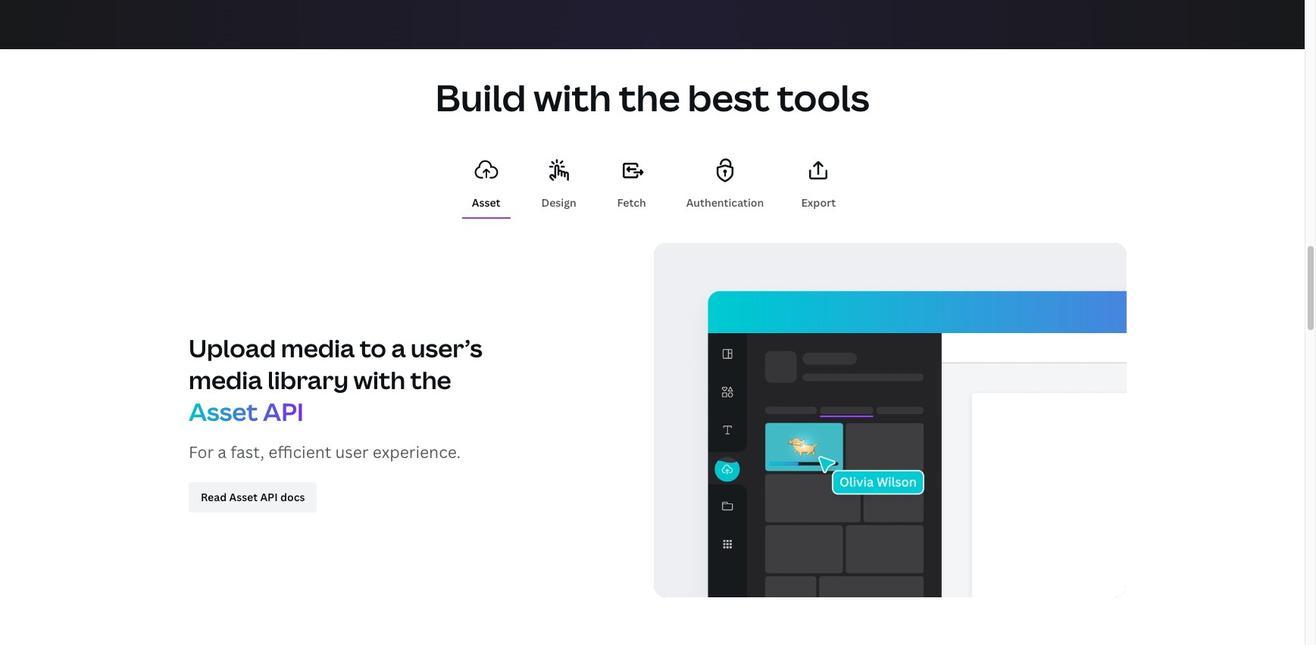 Task type: locate. For each thing, give the bounding box(es) containing it.
0 vertical spatial the
[[619, 73, 680, 122]]

docs
[[280, 490, 305, 505]]

0 vertical spatial api
[[263, 396, 304, 428]]

1 horizontal spatial the
[[619, 73, 680, 122]]

a inside "upload media to a user's media library with the asset api"
[[391, 332, 406, 365]]

fetch
[[617, 196, 646, 210]]

1 vertical spatial the
[[410, 364, 451, 396]]

fast,
[[230, 442, 264, 463]]

user
[[335, 442, 369, 463]]

upload
[[189, 332, 276, 365]]

1 vertical spatial asset
[[189, 396, 258, 428]]

asset up for
[[189, 396, 258, 428]]

1 horizontal spatial media
[[281, 332, 355, 365]]

api
[[263, 396, 304, 428], [260, 490, 278, 505]]

asset left 'design'
[[472, 196, 500, 210]]

best
[[688, 73, 770, 122]]

0 horizontal spatial media
[[189, 364, 262, 396]]

1 vertical spatial api
[[260, 490, 278, 505]]

api left docs
[[260, 490, 278, 505]]

build
[[435, 73, 526, 122]]

0 horizontal spatial with
[[353, 364, 405, 396]]

asset
[[472, 196, 500, 210], [189, 396, 258, 428], [229, 490, 258, 505]]

tools
[[777, 73, 869, 122]]

a
[[391, 332, 406, 365], [218, 442, 227, 463]]

api inside "upload media to a user's media library with the asset api"
[[263, 396, 304, 428]]

asset right the read
[[229, 490, 258, 505]]

0 vertical spatial asset
[[472, 196, 500, 210]]

the
[[619, 73, 680, 122], [410, 364, 451, 396]]

with
[[534, 73, 611, 122], [353, 364, 405, 396]]

0 horizontal spatial a
[[218, 442, 227, 463]]

a right to at the bottom of page
[[391, 332, 406, 365]]

library
[[267, 364, 349, 396]]

0 vertical spatial a
[[391, 332, 406, 365]]

1 horizontal spatial a
[[391, 332, 406, 365]]

user's
[[411, 332, 482, 365]]

api up efficient
[[263, 396, 304, 428]]

asset button
[[462, 146, 510, 218]]

media left to at the bottom of page
[[281, 332, 355, 365]]

media up fast, on the bottom left of the page
[[189, 364, 262, 396]]

media
[[281, 332, 355, 365], [189, 364, 262, 396]]

a right for
[[218, 442, 227, 463]]

0 vertical spatial with
[[534, 73, 611, 122]]

1 vertical spatial with
[[353, 364, 405, 396]]

design
[[541, 196, 576, 210]]

0 horizontal spatial the
[[410, 364, 451, 396]]

for a fast, efficient user experience.
[[189, 442, 461, 463]]



Task type: vqa. For each thing, say whether or not it's contained in the screenshot.
the right 'With'
yes



Task type: describe. For each thing, give the bounding box(es) containing it.
the inside "upload media to a user's media library with the asset api"
[[410, 364, 451, 396]]

design button
[[535, 146, 583, 218]]

1 horizontal spatial with
[[534, 73, 611, 122]]

read asset api docs link
[[189, 483, 317, 513]]

2 vertical spatial asset
[[229, 490, 258, 505]]

with inside "upload media to a user's media library with the asset api"
[[353, 364, 405, 396]]

read
[[201, 490, 227, 505]]

export button
[[794, 146, 843, 218]]

1 vertical spatial a
[[218, 442, 227, 463]]

read asset api docs
[[201, 490, 305, 505]]

for
[[189, 442, 214, 463]]

build with the best tools
[[435, 73, 869, 122]]

asset inside button
[[472, 196, 500, 210]]

efficient
[[268, 442, 331, 463]]

export
[[801, 196, 836, 210]]

experience.
[[373, 442, 461, 463]]

authentication
[[686, 196, 764, 210]]

asset inside "upload media to a user's media library with the asset api"
[[189, 396, 258, 428]]

authentication button
[[680, 146, 770, 218]]

fetch button
[[607, 146, 656, 218]]

upload media to a user's media library with the asset api
[[189, 332, 482, 428]]

to
[[360, 332, 386, 365]]



